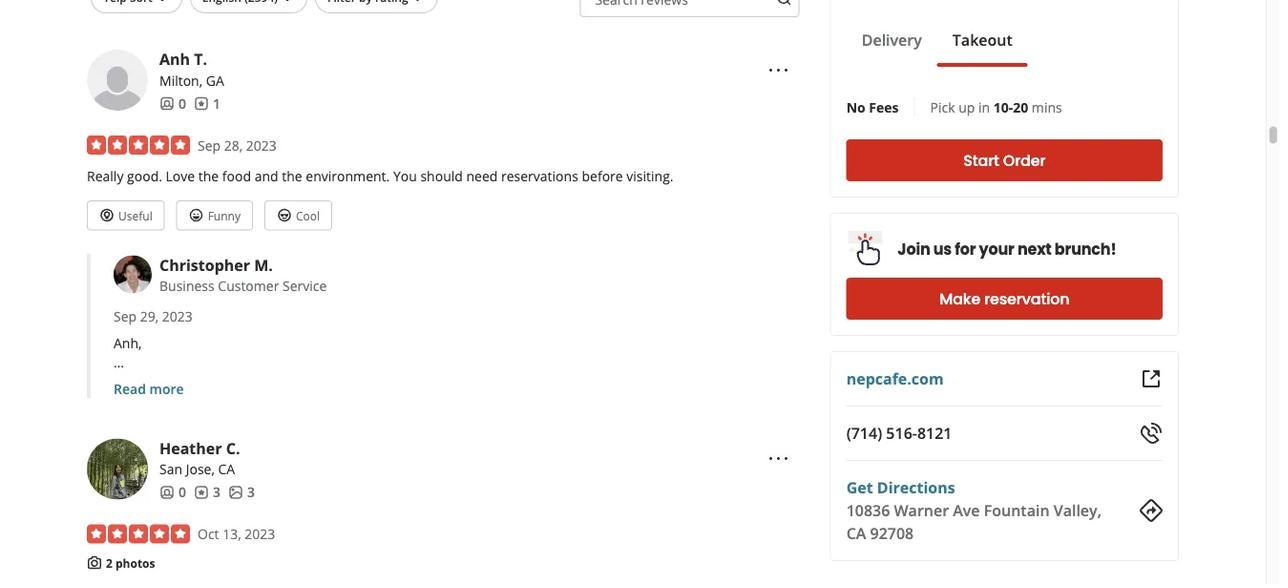 Task type: locate. For each thing, give the bounding box(es) containing it.
sep left 28,
[[198, 136, 221, 154]]

0 right 16 friends v2 icon
[[179, 94, 186, 112]]

0 vertical spatial 2023
[[246, 136, 277, 154]]

ca inside get directions 10836 warner ave fountain valley, ca 92708
[[847, 523, 866, 544]]

0 horizontal spatial a
[[368, 391, 376, 410]]

reservation up "serving"
[[379, 391, 450, 410]]

need inside thank you for the kind words and for highlighting the need for reservations. we're thrilled to hear that you enjoyed our food and ambiance. making a reservation does help in ensuring a seamless dining experience, especially during peak times. we look forward to serving you again soon!
[[449, 372, 480, 391]]

best, nếp cafe
[[114, 449, 171, 486]]

sep 28, 2023
[[198, 136, 277, 154]]

menu image
[[767, 59, 790, 81]]

again
[[494, 411, 528, 429]]

1 a from the left
[[368, 391, 376, 410]]

0 horizontal spatial sep
[[114, 307, 137, 326]]

you down does
[[468, 411, 491, 429]]

and down sep 28, 2023
[[255, 167, 279, 185]]

1 vertical spatial friends element
[[159, 483, 186, 502]]

photo of heather c. image
[[87, 439, 148, 500]]

1 horizontal spatial food
[[222, 167, 251, 185]]

1 vertical spatial food
[[192, 391, 221, 410]]

forward
[[350, 411, 400, 429]]

24 external link v2 image
[[1140, 368, 1163, 391]]

we're
[[589, 372, 625, 391]]

1 vertical spatial ca
[[847, 523, 866, 544]]

read
[[114, 380, 146, 398]]

thrilled
[[629, 372, 673, 391]]

in inside thank you for the kind words and for highlighting the need for reservations. we're thrilled to hear that you enjoyed our food and ambiance. making a reservation does help in ensuring a seamless dining experience, especially during peak times. we look forward to serving you again soon!
[[518, 391, 530, 410]]

friends element
[[159, 94, 186, 113], [159, 483, 186, 502]]

0 horizontal spatial and
[[224, 391, 248, 410]]

16 review v2 image left 1 at the left top of page
[[194, 96, 209, 111]]

1 horizontal spatial 3
[[247, 483, 255, 501]]

0 vertical spatial friends element
[[159, 94, 186, 113]]

serving
[[419, 411, 464, 429]]

2023 right 13, at the left of page
[[245, 525, 275, 543]]

1
[[213, 94, 221, 112]]

3 right 16 photos v2
[[247, 483, 255, 501]]

reviews element for c.
[[194, 483, 221, 502]]

0 horizontal spatial 3
[[213, 483, 221, 501]]

1 vertical spatial reviews element
[[194, 483, 221, 502]]

make
[[940, 288, 981, 310]]

and up peak at the left of the page
[[224, 391, 248, 410]]

3 16 chevron down v2 image from the left
[[410, 0, 425, 7]]

to
[[676, 372, 689, 391], [403, 411, 416, 429]]

pick
[[931, 98, 955, 116]]

2 16 review v2 image from the top
[[194, 485, 209, 500]]

0 horizontal spatial ca
[[218, 460, 235, 478]]

visiting.
[[627, 167, 674, 185]]

3 for 'photos' element on the left bottom
[[247, 483, 255, 501]]

read more
[[114, 380, 184, 398]]

16 funny v2 image
[[189, 207, 204, 223]]

you up the our
[[155, 372, 178, 391]]

1 reviews element from the top
[[194, 94, 221, 113]]

funny
[[208, 208, 241, 223]]

1 vertical spatial and
[[300, 372, 323, 391]]

photos element
[[228, 483, 255, 502]]

16 chevron down v2 image
[[154, 0, 170, 7], [280, 0, 295, 7], [410, 0, 425, 7]]

1 vertical spatial need
[[449, 372, 480, 391]]

5 star rating image
[[87, 136, 190, 155], [87, 525, 190, 544]]

reviews element containing 1
[[194, 94, 221, 113]]

0 vertical spatial 16 review v2 image
[[194, 96, 209, 111]]

0 vertical spatial and
[[255, 167, 279, 185]]

5 star rating image for heather c.
[[87, 525, 190, 544]]

get directions link
[[847, 477, 956, 498]]

reviews element containing 3
[[194, 483, 221, 502]]

0 vertical spatial ca
[[218, 460, 235, 478]]

good.
[[127, 167, 162, 185]]

especially
[[114, 411, 174, 429]]

0 vertical spatial sep
[[198, 136, 221, 154]]

1 horizontal spatial sep
[[198, 136, 221, 154]]

0 horizontal spatial 16 chevron down v2 image
[[154, 0, 170, 7]]

reservations.
[[505, 372, 586, 391]]

up
[[959, 98, 975, 116]]

sep
[[198, 136, 221, 154], [114, 307, 137, 326]]

ca down 10836
[[847, 523, 866, 544]]

start order
[[964, 150, 1046, 171]]

ca down c.
[[218, 460, 235, 478]]

5 star rating image up good.
[[87, 136, 190, 155]]

we
[[297, 411, 317, 429]]

a up forward
[[368, 391, 376, 410]]

need right should
[[466, 167, 498, 185]]

0 horizontal spatial to
[[403, 411, 416, 429]]

1 0 from the top
[[179, 94, 186, 112]]

1 3 from the left
[[213, 483, 221, 501]]

2023 for heather c.
[[245, 525, 275, 543]]

2 horizontal spatial and
[[300, 372, 323, 391]]

1 horizontal spatial reservation
[[985, 288, 1070, 310]]

cool
[[296, 208, 320, 223]]

3 inside reviews element
[[213, 483, 221, 501]]

16 photos v2 image
[[228, 485, 243, 500]]

fees
[[869, 98, 899, 116]]

1 vertical spatial 5 star rating image
[[87, 525, 190, 544]]

  text field
[[580, 0, 800, 17]]

oct 13, 2023
[[198, 525, 275, 543]]

16 camera v2 image
[[87, 555, 102, 570]]

friends element down milton,
[[159, 94, 186, 113]]

16 review v2 image for anh
[[194, 96, 209, 111]]

1 vertical spatial 0
[[179, 483, 186, 501]]

1 vertical spatial in
[[518, 391, 530, 410]]

2 reviews element from the top
[[194, 483, 221, 502]]

2 0 from the top
[[179, 483, 186, 501]]

during
[[177, 411, 218, 429]]

2023
[[246, 136, 277, 154], [162, 307, 193, 326], [245, 525, 275, 543]]

warner
[[894, 500, 949, 521]]

nếp
[[114, 468, 139, 486]]

0 vertical spatial food
[[222, 167, 251, 185]]

nepcafe.com
[[847, 369, 944, 389]]

need up does
[[449, 372, 480, 391]]

2 friends element from the top
[[159, 483, 186, 502]]

0 horizontal spatial in
[[518, 391, 530, 410]]

pick up in 10-20 mins
[[931, 98, 1063, 116]]

1 5 star rating image from the top
[[87, 136, 190, 155]]

food up during
[[192, 391, 221, 410]]

sep 29, 2023
[[114, 307, 193, 326]]

24 phone v2 image
[[1140, 422, 1163, 445]]

0 right 16 friends v2 image
[[179, 483, 186, 501]]

start
[[964, 150, 1000, 171]]

for up help at the left
[[484, 372, 502, 391]]

times.
[[255, 411, 293, 429]]

1 vertical spatial sep
[[114, 307, 137, 326]]

in right 'up'
[[979, 98, 990, 116]]

soon!
[[531, 411, 566, 429]]

2 5 star rating image from the top
[[87, 525, 190, 544]]

useful button
[[87, 201, 165, 231]]

1 vertical spatial to
[[403, 411, 416, 429]]

3 left 16 photos v2
[[213, 483, 221, 501]]

customer
[[218, 277, 279, 295]]

for right us at the right top of page
[[955, 239, 976, 260]]

food down sep 28, 2023
[[222, 167, 251, 185]]

need
[[466, 167, 498, 185], [449, 372, 480, 391]]

really good. love the food and the environment. you should need reservations before visiting.
[[87, 167, 674, 185]]

3 inside 'photos' element
[[247, 483, 255, 501]]

2 horizontal spatial 16 chevron down v2 image
[[410, 0, 425, 7]]

16 cool v2 image
[[277, 207, 292, 223]]

to left "serving"
[[403, 411, 416, 429]]

need for the
[[449, 372, 480, 391]]

1 horizontal spatial ca
[[847, 523, 866, 544]]

16 review v2 image
[[194, 96, 209, 111], [194, 485, 209, 500]]

tab list
[[847, 29, 1028, 67]]

(714)
[[847, 423, 883, 444]]

reservation down next at the top right
[[985, 288, 1070, 310]]

0 vertical spatial 0
[[179, 94, 186, 112]]

2023 right 28,
[[246, 136, 277, 154]]

should
[[421, 167, 463, 185]]

0 vertical spatial reviews element
[[194, 94, 221, 113]]

1 horizontal spatial to
[[676, 372, 689, 391]]

the up 16 cool v2 image
[[282, 167, 302, 185]]

3
[[213, 483, 221, 501], [247, 483, 255, 501]]

0 vertical spatial in
[[979, 98, 990, 116]]

to up dining
[[676, 372, 689, 391]]

start order button
[[847, 139, 1163, 181]]

no
[[847, 98, 866, 116]]

ensuring
[[533, 391, 588, 410]]

2 vertical spatial 2023
[[245, 525, 275, 543]]

16 review v2 image down the jose,
[[194, 485, 209, 500]]

sep for sep 29, 2023
[[114, 307, 137, 326]]

0 horizontal spatial reservation
[[379, 391, 450, 410]]

you right that
[[753, 372, 776, 391]]

for up making
[[327, 372, 345, 391]]

29,
[[140, 307, 159, 326]]

0 vertical spatial need
[[466, 167, 498, 185]]

sep left the 29,
[[114, 307, 137, 326]]

a
[[368, 391, 376, 410], [591, 391, 599, 410]]

8121
[[918, 423, 952, 444]]

in right help at the left
[[518, 391, 530, 410]]

heather
[[159, 438, 222, 458]]

1 horizontal spatial 16 chevron down v2 image
[[280, 0, 295, 7]]

reviews element down ga
[[194, 94, 221, 113]]

and
[[255, 167, 279, 185], [300, 372, 323, 391], [224, 391, 248, 410]]

1 friends element from the top
[[159, 94, 186, 113]]

28,
[[224, 136, 243, 154]]

reservation inside thank you for the kind words and for highlighting the need for reservations. we're thrilled to hear that you enjoyed our food and ambiance. making a reservation does help in ensuring a seamless dining experience, especially during peak times. we look forward to serving you again soon!
[[379, 391, 450, 410]]

1 vertical spatial reservation
[[379, 391, 450, 410]]

search image
[[777, 0, 792, 6]]

join us for your next brunch!
[[898, 239, 1117, 260]]

photo of christopher m. image
[[114, 255, 152, 294]]

2 3 from the left
[[247, 483, 255, 501]]

highlighting
[[348, 372, 421, 391]]

1 16 review v2 image from the top
[[194, 96, 209, 111]]

and up ambiance.
[[300, 372, 323, 391]]

reviews element
[[194, 94, 221, 113], [194, 483, 221, 502]]

reviews element down the jose,
[[194, 483, 221, 502]]

t.
[[194, 49, 207, 69]]

environment.
[[306, 167, 390, 185]]

us
[[934, 239, 952, 260]]

0 vertical spatial reservation
[[985, 288, 1070, 310]]

0 for heather
[[179, 483, 186, 501]]

food
[[222, 167, 251, 185], [192, 391, 221, 410]]

reviews element for t.
[[194, 94, 221, 113]]

1 vertical spatial 16 review v2 image
[[194, 485, 209, 500]]

0 vertical spatial 5 star rating image
[[87, 136, 190, 155]]

the right love
[[198, 167, 219, 185]]

you
[[155, 372, 178, 391], [753, 372, 776, 391], [468, 411, 491, 429]]

jose,
[[186, 460, 215, 478]]

oct
[[198, 525, 219, 543]]

ca inside heather c. san jose, ca
[[218, 460, 235, 478]]

friends element down the 'san'
[[159, 483, 186, 502]]

next
[[1018, 239, 1052, 260]]

1 horizontal spatial you
[[468, 411, 491, 429]]

0 horizontal spatial food
[[192, 391, 221, 410]]

need for should
[[466, 167, 498, 185]]

ca
[[218, 460, 235, 478], [847, 523, 866, 544]]

2 photos link
[[106, 555, 155, 571]]

3 for reviews element containing 3
[[213, 483, 221, 501]]

a down we're on the bottom of the page
[[591, 391, 599, 410]]

5 star rating image for anh t.
[[87, 136, 190, 155]]

reservations
[[501, 167, 579, 185]]

the left "kind"
[[203, 372, 224, 391]]

delivery
[[862, 30, 922, 50]]

food inside thank you for the kind words and for highlighting the need for reservations. we're thrilled to hear that you enjoyed our food and ambiance. making a reservation does help in ensuring a seamless dining experience, especially during peak times. we look forward to serving you again soon!
[[192, 391, 221, 410]]

directions
[[877, 477, 956, 498]]

1 horizontal spatial and
[[255, 167, 279, 185]]

2023 right the 29,
[[162, 307, 193, 326]]

2 a from the left
[[591, 391, 599, 410]]

1 horizontal spatial a
[[591, 391, 599, 410]]

thank
[[114, 372, 152, 391]]

16 friends v2 image
[[159, 485, 175, 500]]

5 star rating image up photos
[[87, 525, 190, 544]]

0 vertical spatial to
[[676, 372, 689, 391]]



Task type: vqa. For each thing, say whether or not it's contained in the screenshot.
16 cool v2 ICON
yes



Task type: describe. For each thing, give the bounding box(es) containing it.
enjoyed
[[114, 391, 163, 410]]

friends element for anh t.
[[159, 94, 186, 113]]

order
[[1003, 150, 1046, 171]]

ga
[[206, 71, 224, 89]]

10-
[[994, 98, 1013, 116]]

mins
[[1032, 98, 1063, 116]]

your
[[979, 239, 1015, 260]]

2 photos
[[106, 555, 155, 571]]

look
[[320, 411, 347, 429]]

516-
[[887, 423, 918, 444]]

get directions 10836 warner ave fountain valley, ca 92708
[[847, 477, 1102, 544]]

valley,
[[1054, 500, 1102, 521]]

24 directions v2 image
[[1140, 499, 1163, 522]]

2 16 chevron down v2 image from the left
[[280, 0, 295, 7]]

ambiance.
[[252, 391, 316, 410]]

takeout tab panel
[[847, 67, 1028, 74]]

16 review v2 image for heather
[[194, 485, 209, 500]]

cafe
[[143, 468, 171, 486]]

help
[[487, 391, 515, 410]]

that
[[725, 372, 750, 391]]

milton,
[[159, 71, 203, 89]]

photos
[[116, 555, 155, 571]]

nepcafe.com link
[[847, 369, 944, 389]]

10836
[[847, 500, 890, 521]]

christopher m. business customer service
[[159, 254, 327, 295]]

92708
[[870, 523, 914, 544]]

read more button
[[114, 380, 184, 399]]

1 16 chevron down v2 image from the left
[[154, 0, 170, 7]]

the up "serving"
[[425, 372, 445, 391]]

ave
[[953, 500, 980, 521]]

0 horizontal spatial you
[[155, 372, 178, 391]]

useful
[[118, 208, 152, 223]]

anh,
[[114, 334, 142, 352]]

0 for anh
[[179, 94, 186, 112]]

our
[[167, 391, 188, 410]]

funny button
[[176, 201, 253, 231]]

love
[[166, 167, 195, 185]]

16 useful v2 image
[[99, 207, 115, 223]]

dining
[[663, 391, 702, 410]]

takeout
[[953, 30, 1013, 50]]

making
[[320, 391, 365, 410]]

tab list containing delivery
[[847, 29, 1028, 67]]

2 vertical spatial and
[[224, 391, 248, 410]]

menu image
[[767, 447, 790, 470]]

1 horizontal spatial in
[[979, 98, 990, 116]]

fountain
[[984, 500, 1050, 521]]

service
[[283, 277, 327, 295]]

20
[[1013, 98, 1029, 116]]

13,
[[223, 525, 241, 543]]

anh t. link
[[159, 49, 207, 69]]

c.
[[226, 438, 240, 458]]

2 horizontal spatial you
[[753, 372, 776, 391]]

2023 for anh t.
[[246, 136, 277, 154]]

before
[[582, 167, 623, 185]]

heather c. san jose, ca
[[159, 438, 240, 478]]

does
[[454, 391, 484, 410]]

1 vertical spatial 2023
[[162, 307, 193, 326]]

best,
[[114, 449, 144, 467]]

seamless
[[602, 391, 659, 410]]

cool button
[[265, 201, 332, 231]]

sep for sep 28, 2023
[[198, 136, 221, 154]]

for up the our
[[182, 372, 200, 391]]

christopher
[[159, 254, 250, 275]]

words
[[258, 372, 296, 391]]

(714) 516-8121
[[847, 423, 952, 444]]

no fees
[[847, 98, 899, 116]]

friends element for heather c.
[[159, 483, 186, 502]]

make reservation
[[940, 288, 1070, 310]]

16 friends v2 image
[[159, 96, 175, 111]]

anh
[[159, 49, 190, 69]]

photo of anh t. image
[[87, 50, 148, 111]]

thank you for the kind words and for highlighting the need for reservations. we're thrilled to hear that you enjoyed our food and ambiance. making a reservation does help in ensuring a seamless dining experience, especially during peak times. we look forward to serving you again soon!
[[114, 372, 777, 429]]

really
[[87, 167, 124, 185]]

make reservation link
[[847, 278, 1163, 320]]

more
[[149, 380, 184, 398]]

hear
[[693, 372, 721, 391]]

kind
[[227, 372, 254, 391]]

experience,
[[705, 391, 777, 410]]

peak
[[222, 411, 252, 429]]

anh t. milton, ga
[[159, 49, 224, 89]]

m.
[[254, 254, 273, 275]]

get
[[847, 477, 873, 498]]

you
[[393, 167, 417, 185]]

san
[[159, 460, 182, 478]]



